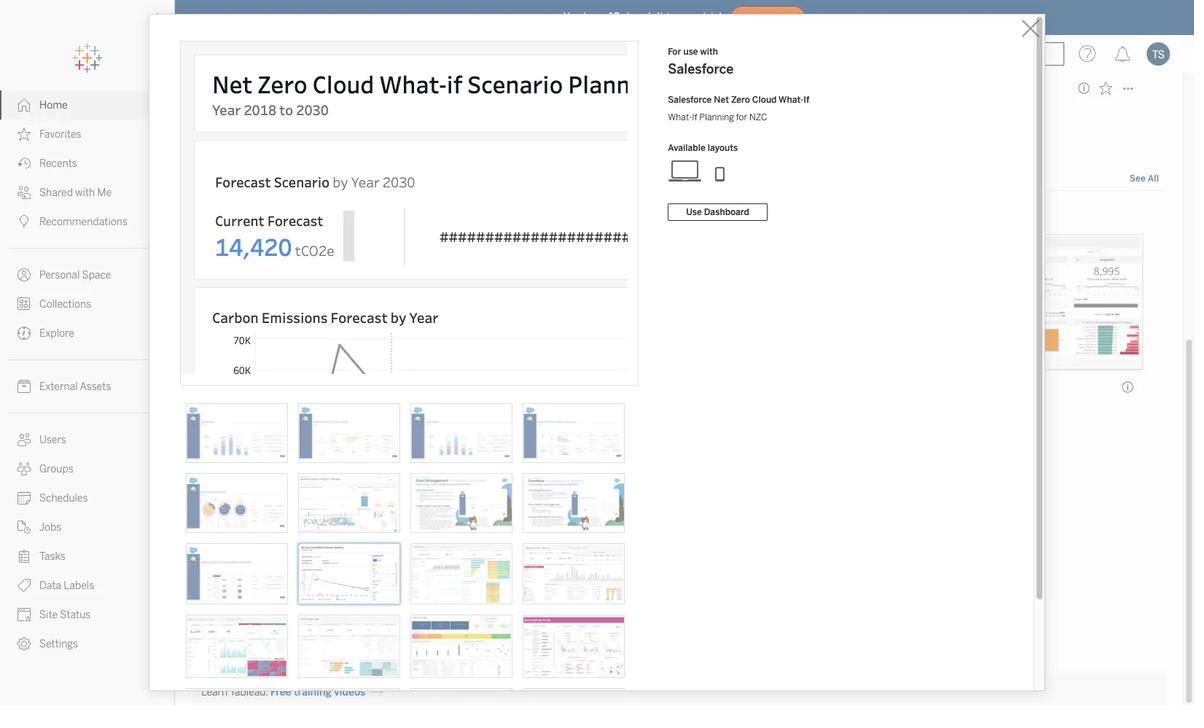 Task type: vqa. For each thing, say whether or not it's contained in the screenshot.
Search for views, metrics, workbooks, and more text field
no



Task type: locate. For each thing, give the bounding box(es) containing it.
25 minutes ago
[[203, 102, 264, 113], [690, 102, 751, 113]]

0 vertical spatial your
[[679, 11, 700, 23]]

sales
[[246, 586, 272, 598]]

salesforce service cloud - service desk image
[[523, 403, 625, 463]]

built
[[273, 207, 294, 220]]

1 25 minutes ago from the left
[[203, 102, 264, 113]]

your
[[679, 11, 700, 23], [426, 207, 446, 220]]

linkedin
[[203, 586, 244, 598]]

left
[[649, 11, 664, 23]]

sample
[[539, 207, 573, 220]]

dashboard
[[704, 207, 750, 217]]

1 horizontal spatial minutes
[[702, 102, 735, 113]]

if right cloud
[[804, 95, 810, 105]]

free training videos link
[[271, 687, 383, 699]]

linkedin sales navigator
[[203, 586, 321, 598]]

1 minutes from the left
[[215, 102, 248, 113]]

13
[[609, 11, 620, 23]]

0 horizontal spatial minutes
[[215, 102, 248, 113]]

1 horizontal spatial ago
[[737, 102, 751, 113]]

2 minutes from the left
[[702, 102, 735, 113]]

your right sign
[[426, 207, 446, 220]]

1 horizontal spatial 25
[[690, 102, 700, 113]]

1 vertical spatial your
[[426, 207, 446, 220]]

use right or
[[520, 207, 537, 220]]

to right sign
[[414, 207, 423, 220]]

in
[[667, 11, 676, 23], [403, 207, 411, 220]]

0 horizontal spatial with
[[75, 187, 95, 199]]

recommendations link
[[0, 207, 174, 236]]

1 horizontal spatial if
[[804, 95, 810, 105]]

0 horizontal spatial if
[[692, 112, 698, 123]]

salesforce marketing leads image
[[298, 615, 400, 679]]

cloud
[[753, 95, 777, 105]]

training
[[294, 687, 332, 699]]

have
[[584, 11, 606, 23]]

explore link
[[0, 319, 174, 348]]

0 vertical spatial in
[[667, 11, 676, 23]]

accelerators
[[195, 169, 271, 185]]

what- up available
[[668, 112, 692, 123]]

1 vertical spatial salesforce
[[668, 95, 712, 105]]

0 horizontal spatial your
[[426, 207, 446, 220]]

if left planning
[[692, 112, 698, 123]]

to left get
[[599, 207, 608, 220]]

salesforce net zero cloud what-if what-if planning for nzc
[[668, 95, 810, 123]]

in right sign
[[403, 207, 411, 220]]

0 vertical spatial with
[[701, 47, 719, 57]]

salesforce case tracking image
[[410, 615, 513, 679]]

home
[[39, 99, 68, 112]]

tableau.
[[230, 687, 268, 699]]

to
[[414, 207, 423, 220], [599, 207, 608, 220]]

use right for
[[684, 47, 699, 57]]

planning
[[700, 112, 735, 123]]

1 horizontal spatial use
[[684, 47, 699, 57]]

personal space link
[[0, 260, 174, 290]]

1 horizontal spatial data
[[576, 207, 597, 220]]

25 left net
[[690, 102, 700, 113]]

laptop image
[[668, 159, 703, 182]]

1 horizontal spatial to
[[599, 207, 608, 220]]

your left 'trial.'
[[679, 11, 700, 23]]

trial.
[[703, 11, 725, 23]]

use dashboard button
[[668, 204, 768, 221]]

shared
[[39, 187, 73, 199]]

space
[[82, 269, 111, 282]]

0 horizontal spatial data
[[449, 207, 470, 220]]

ago
[[249, 102, 264, 113], [737, 102, 751, 113]]

favorites
[[39, 128, 81, 141]]

if
[[804, 95, 810, 105], [692, 112, 698, 123]]

global
[[203, 82, 233, 94]]

pre-
[[254, 207, 273, 220]]

recents
[[39, 158, 77, 170]]

1 to from the left
[[414, 207, 423, 220]]

salesforce net zero cloud what-if image
[[298, 544, 400, 604]]

in right "left"
[[667, 11, 676, 23]]

labels
[[64, 580, 94, 592]]

jobs
[[39, 522, 61, 534]]

data labels link
[[0, 571, 174, 600]]

0 horizontal spatial 25 minutes ago
[[203, 102, 264, 113]]

business
[[446, 82, 490, 94]]

0 horizontal spatial to
[[414, 207, 423, 220]]

you have 13 days left in your trial.
[[564, 11, 725, 23]]

with
[[701, 47, 719, 57], [75, 187, 95, 199]]

site
[[39, 609, 58, 621]]

schedules
[[39, 492, 88, 505]]

salesforce nonprofit program management image
[[523, 615, 625, 679]]

data left source,
[[449, 207, 470, 220]]

started.
[[628, 207, 664, 220]]

phone image
[[703, 159, 738, 182]]

1 vertical spatial what-
[[668, 112, 692, 123]]

1 25 from the left
[[203, 102, 213, 113]]

0 horizontal spatial ago
[[249, 102, 264, 113]]

2 data from the left
[[576, 207, 597, 220]]

for
[[737, 112, 748, 123]]

simply
[[347, 207, 379, 220]]

see all link
[[1130, 172, 1161, 187]]

salesforce sales cloud - sales pipeline image
[[410, 403, 513, 463]]

ago down indicators
[[249, 102, 264, 113]]

1 horizontal spatial what-
[[779, 95, 804, 105]]

salesforce nonprofit cloud - donations image
[[523, 473, 625, 533]]

salesforce account tracking image
[[186, 689, 288, 705]]

marketo
[[446, 381, 486, 393]]

25
[[203, 102, 213, 113], [690, 102, 700, 113]]

favorites link
[[0, 120, 174, 149]]

layouts
[[708, 143, 738, 153]]

what- right cloud
[[779, 95, 804, 105]]

1 vertical spatial in
[[403, 207, 411, 220]]

data
[[449, 207, 470, 220], [576, 207, 597, 220]]

0 vertical spatial if
[[804, 95, 810, 105]]

with left me
[[75, 187, 95, 199]]

with right for
[[701, 47, 719, 57]]

start from a pre-built workbook. simply sign in to your data source, or use sample data to get started.
[[195, 207, 664, 220]]

salesforce down for
[[668, 61, 734, 77]]

0 horizontal spatial 25
[[203, 102, 213, 113]]

me
[[97, 187, 112, 199]]

data right "sample"
[[576, 207, 597, 220]]

recommendations
[[39, 216, 128, 228]]

buy now
[[749, 13, 788, 22]]

salesforce up salesforce sales cloud - weighted sales pipeline image
[[203, 381, 253, 393]]

1 horizontal spatial 25 minutes ago
[[690, 102, 751, 113]]

salesforce left net
[[668, 95, 712, 105]]

25 down global
[[203, 102, 213, 113]]

shared with me
[[39, 187, 112, 199]]

or
[[508, 207, 518, 220]]

salesforce consumer goods cloud - key account management image
[[186, 473, 288, 533]]

navigator
[[275, 586, 321, 598]]

site status
[[39, 609, 91, 621]]

1 horizontal spatial in
[[667, 11, 676, 23]]

available layouts
[[668, 143, 738, 153]]

1 horizontal spatial your
[[679, 11, 700, 23]]

schedules link
[[0, 484, 174, 513]]

2 vertical spatial salesforce
[[203, 381, 253, 393]]

2 ago from the left
[[737, 102, 751, 113]]

minutes
[[215, 102, 248, 113], [702, 102, 735, 113]]

minutes left for
[[702, 102, 735, 113]]

salesforce inside salesforce net zero cloud what-if what-if planning for nzc
[[668, 95, 712, 105]]

salesforce admin insights image
[[298, 473, 400, 533]]

salesforce sales cloud - weighted sales pipeline image
[[186, 403, 288, 463]]

right arrow image
[[371, 687, 383, 699]]

0 vertical spatial use
[[684, 47, 699, 57]]

minutes down the global indicators
[[215, 102, 248, 113]]

1 ago from the left
[[249, 102, 264, 113]]

2 25 minutes ago from the left
[[690, 102, 751, 113]]

use
[[687, 207, 702, 217]]

days
[[623, 11, 646, 23]]

1 vertical spatial use
[[520, 207, 537, 220]]

1 vertical spatial with
[[75, 187, 95, 199]]

1 horizontal spatial with
[[701, 47, 719, 57]]

ago left cloud
[[737, 102, 751, 113]]



Task type: describe. For each thing, give the bounding box(es) containing it.
1 vertical spatial if
[[692, 112, 698, 123]]

you
[[564, 11, 581, 23]]

zero
[[732, 95, 750, 105]]

for use with salesforce
[[668, 47, 734, 77]]

buy
[[749, 13, 766, 22]]

buy now button
[[731, 6, 806, 29]]

for
[[668, 47, 682, 57]]

available
[[668, 143, 706, 153]]

home link
[[0, 90, 174, 120]]

indicators
[[236, 82, 284, 94]]

now
[[768, 13, 788, 22]]

recents link
[[0, 149, 174, 178]]

free training videos
[[271, 687, 366, 699]]

users link
[[0, 425, 174, 454]]

learn tableau.
[[201, 687, 268, 699]]

with inside the main navigation. press the up and down arrow keys to access links. element
[[75, 187, 95, 199]]

personal
[[39, 269, 80, 282]]

data
[[39, 580, 61, 592]]

navigation panel element
[[0, 44, 174, 659]]

salesforce opportunity tracking image
[[523, 544, 625, 604]]

start
[[195, 207, 219, 220]]

salesforce education cloud - academic admissions process image
[[186, 544, 288, 604]]

2 to from the left
[[599, 207, 608, 220]]

status
[[60, 609, 91, 621]]

0 vertical spatial salesforce
[[668, 61, 734, 77]]

tasks link
[[0, 542, 174, 571]]

nzc
[[750, 112, 768, 123]]

sign
[[381, 207, 401, 220]]

jobs link
[[0, 513, 174, 542]]

free
[[271, 687, 291, 699]]

0 horizontal spatial in
[[403, 207, 411, 220]]

workbook.
[[296, 207, 344, 220]]

0 horizontal spatial use
[[520, 207, 537, 220]]

site status link
[[0, 600, 174, 630]]

explore
[[39, 328, 74, 340]]

main navigation. press the up and down arrow keys to access links. element
[[0, 90, 174, 659]]

salesforce for salesforce net zero cloud what-if what-if planning for nzc
[[668, 95, 712, 105]]

salesforce open pipeline image
[[410, 544, 513, 604]]

salesforce service cloud - voice call image
[[298, 403, 400, 463]]

all
[[1149, 174, 1160, 184]]

source,
[[472, 207, 506, 220]]

salesforce nonprofit cloud - grant management image
[[410, 473, 513, 533]]

see
[[1130, 174, 1146, 184]]

see all
[[1130, 174, 1160, 184]]

net
[[714, 95, 730, 105]]

external assets
[[39, 381, 111, 393]]

salesforce opportunity overview image
[[186, 615, 288, 679]]

use inside for use with salesforce
[[684, 47, 699, 57]]

salesforce nonprofit fundraising image
[[410, 689, 513, 705]]

0 horizontal spatial what-
[[668, 112, 692, 123]]

videos
[[334, 687, 366, 699]]

assets
[[80, 381, 111, 393]]

global indicators
[[203, 82, 284, 94]]

salesforce for salesforce
[[203, 381, 253, 393]]

external assets link
[[0, 372, 174, 401]]

collections
[[39, 298, 91, 311]]

2 25 from the left
[[690, 102, 700, 113]]

salesforce nonprofit case management image
[[298, 689, 400, 705]]

settings link
[[0, 630, 174, 659]]

personal space
[[39, 269, 111, 282]]

groups
[[39, 463, 73, 476]]

collections link
[[0, 290, 174, 319]]

with inside for use with salesforce
[[701, 47, 719, 57]]

from
[[221, 207, 244, 220]]

external
[[39, 381, 78, 393]]

shared with me link
[[0, 178, 174, 207]]

a
[[246, 207, 252, 220]]

users
[[39, 434, 66, 446]]

0 vertical spatial what-
[[779, 95, 804, 105]]

get
[[611, 207, 626, 220]]

settings
[[39, 638, 78, 651]]

1 data from the left
[[449, 207, 470, 220]]

data labels
[[39, 580, 94, 592]]

tasks
[[39, 551, 66, 563]]

groups link
[[0, 454, 174, 484]]

use dashboard
[[687, 207, 750, 217]]

learn
[[201, 687, 228, 699]]

salesforce top accounts image
[[523, 689, 625, 705]]



